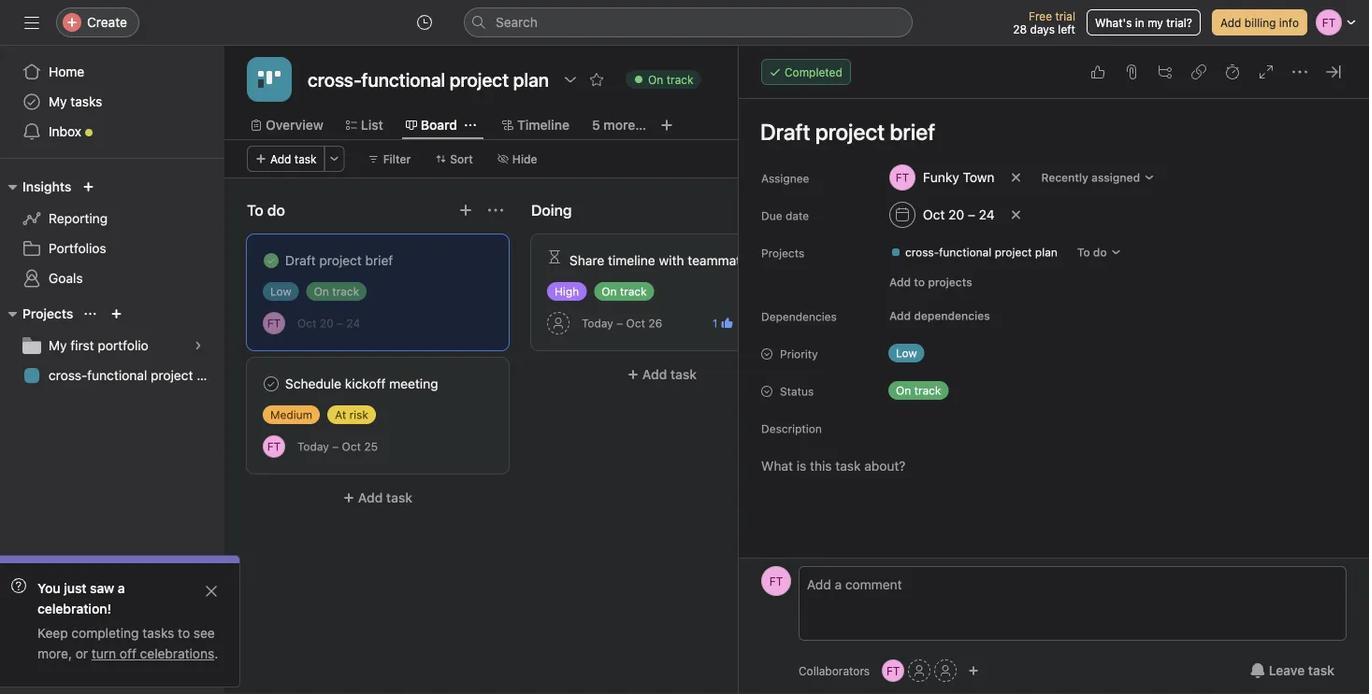 Task type: vqa. For each thing, say whether or not it's contained in the screenshot.
Free trial 28 days left on the top of the page
yes



Task type: locate. For each thing, give the bounding box(es) containing it.
my inside my first portfolio link
[[49, 338, 67, 354]]

my for my tasks
[[49, 94, 67, 109]]

20 down funky town
[[949, 207, 965, 223]]

0 horizontal spatial cross-functional project plan link
[[11, 361, 222, 391]]

attachments: add a file to this task, draft project brief image
[[1124, 65, 1139, 80]]

oct inside draft project brief dialog
[[923, 207, 945, 223]]

high
[[555, 285, 579, 298]]

– down town
[[968, 207, 976, 223]]

add task button down 26
[[531, 358, 793, 392]]

projects down goals
[[22, 306, 73, 322]]

search button
[[464, 7, 913, 37]]

cross-functional project plan link down portfolio
[[11, 361, 222, 391]]

1 vertical spatial projects
[[22, 306, 73, 322]]

cross- inside draft project brief dialog
[[905, 246, 939, 259]]

5 more… button
[[592, 115, 646, 136]]

track down low dropdown button on the right of the page
[[914, 384, 941, 398]]

functional down my first portfolio link
[[87, 368, 147, 384]]

track up add tab image
[[667, 73, 694, 86]]

24
[[979, 207, 995, 223], [346, 317, 360, 330]]

1 horizontal spatial cross-
[[905, 246, 939, 259]]

1 horizontal spatial projects
[[761, 247, 805, 260]]

draft project brief
[[285, 253, 393, 268]]

today left 26
[[582, 317, 613, 330]]

plan left the to
[[1035, 246, 1058, 259]]

track down the timeline
[[620, 285, 647, 298]]

1 vertical spatial cross-functional project plan
[[49, 368, 222, 384]]

0 vertical spatial 24
[[979, 207, 995, 223]]

due
[[761, 210, 783, 223]]

0 horizontal spatial project
[[151, 368, 193, 384]]

0 vertical spatial completed image
[[260, 250, 282, 272]]

recently assigned
[[1042, 171, 1140, 184]]

add task button down 25
[[247, 482, 509, 515]]

meeting
[[389, 376, 438, 392]]

0 horizontal spatial projects
[[22, 306, 73, 322]]

1 completed image from the top
[[260, 250, 282, 272]]

1 horizontal spatial oct 20 – 24
[[923, 207, 995, 223]]

on track down low dropdown button on the right of the page
[[896, 384, 941, 398]]

1 vertical spatial 20
[[320, 317, 334, 330]]

1 vertical spatial cross-functional project plan link
[[11, 361, 222, 391]]

on up today – oct 26
[[602, 285, 617, 298]]

add task button down overview link
[[247, 146, 325, 172]]

add or remove collaborators image
[[968, 666, 979, 677]]

1 vertical spatial add task
[[643, 367, 697, 383]]

main content
[[741, 99, 1368, 695]]

add to projects
[[890, 276, 973, 289]]

2 vertical spatial add task
[[358, 491, 413, 506]]

track
[[667, 73, 694, 86], [332, 285, 359, 298], [620, 285, 647, 298], [914, 384, 941, 398]]

functional inside draft project brief dialog
[[939, 246, 992, 259]]

add subtask image
[[1158, 65, 1173, 80]]

tab actions image
[[465, 120, 476, 131]]

completed image up the medium
[[260, 373, 282, 396]]

add
[[1221, 16, 1242, 29], [270, 152, 291, 166], [890, 276, 911, 289], [890, 310, 911, 323], [643, 367, 667, 383], [358, 491, 383, 506]]

0 horizontal spatial 20
[[320, 317, 334, 330]]

0 vertical spatial 20
[[949, 207, 965, 223]]

0 vertical spatial add task
[[270, 152, 317, 166]]

0 horizontal spatial 24
[[346, 317, 360, 330]]

assigned
[[1092, 171, 1140, 184]]

Task Name text field
[[748, 110, 1347, 153]]

add down overview link
[[270, 152, 291, 166]]

saw
[[90, 581, 114, 597]]

cross-functional project plan link inside draft project brief dialog
[[883, 243, 1065, 262]]

low
[[270, 285, 292, 298], [896, 347, 917, 360]]

1 vertical spatial to
[[178, 626, 190, 642]]

see
[[194, 626, 215, 642]]

1 horizontal spatial project
[[319, 253, 362, 268]]

1 vertical spatial cross-
[[49, 368, 87, 384]]

celebration!
[[37, 602, 111, 617]]

0 vertical spatial today
[[582, 317, 613, 330]]

project left brief
[[319, 253, 362, 268]]

1 vertical spatial low
[[896, 347, 917, 360]]

add tab image
[[660, 118, 675, 133]]

town
[[963, 170, 995, 185]]

track inside dropdown button
[[914, 384, 941, 398]]

goals link
[[11, 264, 213, 294]]

share timeline with teammates
[[570, 253, 755, 268]]

projects down due date
[[761, 247, 805, 260]]

close image
[[204, 585, 219, 600]]

20 inside draft project brief dialog
[[949, 207, 965, 223]]

1 horizontal spatial plan
[[1035, 246, 1058, 259]]

search list box
[[464, 7, 913, 37]]

risk
[[349, 409, 368, 422]]

1 horizontal spatial 20
[[949, 207, 965, 223]]

funky town
[[923, 170, 995, 185]]

portfolios link
[[11, 234, 213, 264]]

0 vertical spatial projects
[[761, 247, 805, 260]]

list
[[361, 117, 383, 133]]

1 horizontal spatial low
[[896, 347, 917, 360]]

more,
[[37, 647, 72, 662]]

completed image for draft project brief
[[260, 250, 282, 272]]

24 up 'schedule kickoff meeting'
[[346, 317, 360, 330]]

projects button
[[0, 303, 73, 326]]

0 horizontal spatial today
[[297, 441, 329, 454]]

0 horizontal spatial to
[[178, 626, 190, 642]]

track down draft project brief
[[332, 285, 359, 298]]

1 vertical spatial plan
[[197, 368, 222, 384]]

my first portfolio link
[[11, 331, 213, 361]]

plan
[[1035, 246, 1058, 259], [197, 368, 222, 384]]

1 horizontal spatial cross-functional project plan link
[[883, 243, 1065, 262]]

oct 20 – 24 for oct 20 –
[[297, 317, 360, 330]]

–
[[968, 207, 976, 223], [337, 317, 343, 330], [617, 317, 623, 330], [332, 441, 339, 454]]

add to starred image
[[589, 72, 604, 87]]

2 my from the top
[[49, 338, 67, 354]]

main content containing funky town
[[741, 99, 1368, 695]]

Completed checkbox
[[260, 373, 282, 396]]

completed image left draft
[[260, 250, 282, 272]]

26
[[649, 317, 663, 330]]

my up inbox
[[49, 94, 67, 109]]

my inside my tasks link
[[49, 94, 67, 109]]

insights element
[[0, 170, 224, 297]]

1 horizontal spatial cross-functional project plan
[[905, 246, 1058, 259]]

2 completed image from the top
[[260, 373, 282, 396]]

schedule
[[285, 376, 342, 392]]

remove assignee image
[[1011, 172, 1022, 183]]

projects
[[928, 276, 973, 289]]

cross-functional project plan up the projects
[[905, 246, 1058, 259]]

invite
[[52, 663, 86, 678]]

0 horizontal spatial cross-
[[49, 368, 87, 384]]

20 up schedule
[[320, 317, 334, 330]]

24 inside draft project brief dialog
[[979, 207, 995, 223]]

today for schedule
[[297, 441, 329, 454]]

add task image
[[458, 203, 473, 218]]

cross-functional project plan inside draft project brief dialog
[[905, 246, 1058, 259]]

more actions image
[[329, 153, 340, 165]]

projects
[[761, 247, 805, 260], [22, 306, 73, 322]]

0 horizontal spatial cross-functional project plan
[[49, 368, 222, 384]]

0 likes. click to like this task image
[[1091, 65, 1106, 80]]

1 vertical spatial my
[[49, 338, 67, 354]]

2 horizontal spatial project
[[995, 246, 1032, 259]]

on down low dropdown button on the right of the page
[[896, 384, 911, 398]]

.
[[214, 647, 218, 662]]

on up add tab image
[[648, 73, 664, 86]]

invite button
[[18, 654, 98, 688]]

1 horizontal spatial functional
[[939, 246, 992, 259]]

24 for – 24
[[979, 207, 995, 223]]

completed image
[[260, 250, 282, 272], [260, 373, 282, 396]]

cross- up add to projects button
[[905, 246, 939, 259]]

create button
[[56, 7, 139, 37]]

left
[[1058, 22, 1076, 36]]

oct 20 – 24 down funky town
[[923, 207, 995, 223]]

cross-functional project plan link up the projects
[[883, 243, 1065, 262]]

1 horizontal spatial add task
[[358, 491, 413, 506]]

0 horizontal spatial functional
[[87, 368, 147, 384]]

hide
[[512, 152, 537, 166]]

more section actions image
[[488, 203, 503, 218]]

None text field
[[303, 63, 554, 96]]

1 vertical spatial oct 20 – 24
[[297, 317, 360, 330]]

leave task button
[[1238, 655, 1347, 688]]

24 left clear due date icon
[[979, 207, 995, 223]]

2 horizontal spatial add task
[[643, 367, 697, 383]]

oct 20 – 24 up schedule
[[297, 317, 360, 330]]

0 horizontal spatial add task
[[270, 152, 317, 166]]

teammates
[[688, 253, 755, 268]]

project inside dialog
[[995, 246, 1032, 259]]

0 horizontal spatial plan
[[197, 368, 222, 384]]

today down the medium
[[297, 441, 329, 454]]

trial
[[1055, 9, 1076, 22]]

0 vertical spatial cross-functional project plan link
[[883, 243, 1065, 262]]

to left see
[[178, 626, 190, 642]]

0 vertical spatial my
[[49, 94, 67, 109]]

2 vertical spatial add task button
[[247, 482, 509, 515]]

1 vertical spatial 24
[[346, 317, 360, 330]]

timeline link
[[502, 115, 570, 136]]

functional up the projects
[[939, 246, 992, 259]]

0 vertical spatial functional
[[939, 246, 992, 259]]

25
[[364, 441, 378, 454]]

with
[[659, 253, 684, 268]]

today – oct 25
[[297, 441, 378, 454]]

1 vertical spatial tasks
[[142, 626, 174, 642]]

1 horizontal spatial today
[[582, 317, 613, 330]]

tasks down home
[[70, 94, 102, 109]]

on down draft project brief
[[314, 285, 329, 298]]

0 horizontal spatial tasks
[[70, 94, 102, 109]]

add task down overview
[[270, 152, 317, 166]]

cross-functional project plan
[[905, 246, 1058, 259], [49, 368, 222, 384]]

dependencies
[[761, 311, 837, 324]]

1
[[713, 317, 718, 330]]

plan inside projects element
[[197, 368, 222, 384]]

oct down the funky town dropdown button
[[923, 207, 945, 223]]

0 vertical spatial tasks
[[70, 94, 102, 109]]

1 horizontal spatial 24
[[979, 207, 995, 223]]

low down completed option at left top
[[270, 285, 292, 298]]

1 my from the top
[[49, 94, 67, 109]]

plan down see details, my first portfolio image
[[197, 368, 222, 384]]

– down draft project brief
[[337, 317, 343, 330]]

on track up add tab image
[[648, 73, 694, 86]]

0 vertical spatial oct 20 – 24
[[923, 207, 995, 223]]

cross- down first
[[49, 368, 87, 384]]

hide sidebar image
[[24, 15, 39, 30]]

1 vertical spatial today
[[297, 441, 329, 454]]

add task down 25
[[358, 491, 413, 506]]

to
[[914, 276, 925, 289], [178, 626, 190, 642]]

cross-functional project plan link
[[883, 243, 1065, 262], [11, 361, 222, 391]]

add task down 26
[[643, 367, 697, 383]]

add task button
[[247, 146, 325, 172], [531, 358, 793, 392], [247, 482, 509, 515]]

0 horizontal spatial oct 20 – 24
[[297, 317, 360, 330]]

recently assigned button
[[1033, 165, 1164, 191]]

1 horizontal spatial tasks
[[142, 626, 174, 642]]

oct 20 – 24 inside draft project brief dialog
[[923, 207, 995, 223]]

my tasks link
[[11, 87, 213, 117]]

tasks
[[70, 94, 102, 109], [142, 626, 174, 642]]

oct left 25
[[342, 441, 361, 454]]

history image
[[417, 15, 432, 30]]

1 button
[[709, 314, 737, 333]]

tasks up turn off celebrations . in the left of the page
[[142, 626, 174, 642]]

days
[[1030, 22, 1055, 36]]

0 vertical spatial to
[[914, 276, 925, 289]]

see details, my first portfolio image
[[193, 340, 204, 352]]

project down see details, my first portfolio image
[[151, 368, 193, 384]]

1 vertical spatial completed image
[[260, 373, 282, 396]]

new project or portfolio image
[[111, 309, 122, 320]]

my left first
[[49, 338, 67, 354]]

task inside button
[[1309, 664, 1335, 679]]

0 vertical spatial cross-functional project plan
[[905, 246, 1058, 259]]

to left the projects
[[914, 276, 925, 289]]

board image
[[258, 68, 281, 91]]

keep completing tasks to see more, or
[[37, 626, 215, 662]]

– down 'at'
[[332, 441, 339, 454]]

add down 26
[[643, 367, 667, 383]]

0 vertical spatial cross-
[[905, 246, 939, 259]]

20
[[949, 207, 965, 223], [320, 317, 334, 330]]

oct 20 – 24 for oct 20
[[923, 207, 995, 223]]

project down clear due date icon
[[995, 246, 1032, 259]]

cross-functional project plan down portfolio
[[49, 368, 222, 384]]

goals
[[49, 271, 83, 286]]

0 horizontal spatial low
[[270, 285, 292, 298]]

1 horizontal spatial to
[[914, 276, 925, 289]]

on track
[[648, 73, 694, 86], [314, 285, 359, 298], [602, 285, 647, 298], [896, 384, 941, 398]]

– left 26
[[617, 317, 623, 330]]

tasks inside keep completing tasks to see more, or
[[142, 626, 174, 642]]

kickoff
[[345, 376, 386, 392]]

free trial 28 days left
[[1013, 9, 1076, 36]]

0 vertical spatial plan
[[1035, 246, 1058, 259]]

24 for 24
[[346, 317, 360, 330]]

cross- inside projects element
[[49, 368, 87, 384]]

what's in my trial? button
[[1087, 9, 1201, 36]]

1 vertical spatial functional
[[87, 368, 147, 384]]

what's
[[1095, 16, 1132, 29]]

low up on track dropdown button
[[896, 347, 917, 360]]

funky town button
[[881, 161, 1003, 195]]

leave task
[[1269, 664, 1335, 679]]



Task type: describe. For each thing, give the bounding box(es) containing it.
trial?
[[1167, 16, 1193, 29]]

on track up today – oct 26
[[602, 285, 647, 298]]

add to projects button
[[881, 269, 981, 296]]

close details image
[[1326, 65, 1341, 80]]

oct left 26
[[626, 317, 645, 330]]

on track down draft project brief
[[314, 285, 359, 298]]

completing
[[71, 626, 139, 642]]

reporting link
[[11, 204, 213, 234]]

projects inside draft project brief dialog
[[761, 247, 805, 260]]

cross-functional project plan inside projects element
[[49, 368, 222, 384]]

leave
[[1269, 664, 1305, 679]]

you
[[37, 581, 60, 597]]

home
[[49, 64, 84, 80]]

my
[[1148, 16, 1164, 29]]

at risk
[[335, 409, 368, 422]]

on inside popup button
[[648, 73, 664, 86]]

0 vertical spatial add task button
[[247, 146, 325, 172]]

create
[[87, 14, 127, 30]]

date
[[786, 210, 809, 223]]

Completed checkbox
[[260, 250, 282, 272]]

funky
[[923, 170, 960, 185]]

at
[[335, 409, 346, 422]]

schedule kickoff meeting
[[285, 376, 438, 392]]

overview
[[266, 117, 323, 133]]

projects element
[[0, 297, 224, 395]]

celebrations
[[140, 647, 214, 662]]

doing
[[531, 202, 572, 219]]

a
[[118, 581, 125, 597]]

insights button
[[0, 176, 71, 198]]

show options, current sort, top image
[[85, 309, 96, 320]]

20 for oct 20
[[949, 207, 965, 223]]

medium
[[270, 409, 313, 422]]

20 for oct 20 –
[[320, 317, 334, 330]]

just
[[64, 581, 87, 597]]

filter button
[[360, 146, 419, 172]]

home link
[[11, 57, 213, 87]]

projects inside projects dropdown button
[[22, 306, 73, 322]]

my tasks
[[49, 94, 102, 109]]

add dependencies
[[890, 310, 990, 323]]

portfolios
[[49, 241, 106, 256]]

sort
[[450, 152, 473, 166]]

add down the add to projects
[[890, 310, 911, 323]]

to do
[[247, 202, 285, 219]]

add billing info button
[[1212, 9, 1308, 36]]

info
[[1279, 16, 1299, 29]]

or
[[76, 647, 88, 662]]

low inside dropdown button
[[896, 347, 917, 360]]

today for share
[[582, 317, 613, 330]]

new image
[[83, 181, 94, 193]]

assignee
[[761, 172, 809, 185]]

timeline
[[608, 253, 655, 268]]

low button
[[881, 340, 993, 367]]

timeline
[[517, 117, 570, 133]]

full screen image
[[1259, 65, 1274, 80]]

5 more…
[[592, 117, 646, 133]]

search
[[496, 14, 538, 30]]

to do button
[[1069, 239, 1131, 266]]

board
[[421, 117, 457, 133]]

to inside keep completing tasks to see more, or
[[178, 626, 190, 642]]

main content inside draft project brief dialog
[[741, 99, 1368, 695]]

tasks inside global element
[[70, 94, 102, 109]]

portfolio
[[98, 338, 148, 354]]

5
[[592, 117, 600, 133]]

on inside dropdown button
[[896, 384, 911, 398]]

1 vertical spatial add task button
[[531, 358, 793, 392]]

due date
[[761, 210, 809, 223]]

filter
[[383, 152, 411, 166]]

on track button
[[881, 378, 993, 404]]

inbox link
[[11, 117, 213, 147]]

more actions for this task image
[[1293, 65, 1308, 80]]

insights
[[22, 179, 71, 195]]

what's in my trial?
[[1095, 16, 1193, 29]]

draft project brief dialog
[[739, 46, 1369, 695]]

on track inside on track popup button
[[648, 73, 694, 86]]

billing
[[1245, 16, 1276, 29]]

keep
[[37, 626, 68, 642]]

oct up schedule
[[297, 317, 317, 330]]

turn off celebrations .
[[92, 647, 218, 662]]

overview link
[[251, 115, 323, 136]]

plan inside draft project brief dialog
[[1035, 246, 1058, 259]]

– inside draft project brief dialog
[[968, 207, 976, 223]]

priority
[[780, 348, 818, 361]]

track inside popup button
[[667, 73, 694, 86]]

show options image
[[563, 72, 578, 87]]

turn off celebrations button
[[92, 647, 214, 662]]

add down 25
[[358, 491, 383, 506]]

brief
[[365, 253, 393, 268]]

free
[[1029, 9, 1052, 22]]

functional inside projects element
[[87, 368, 147, 384]]

my for my first portfolio
[[49, 338, 67, 354]]

to
[[1077, 246, 1090, 259]]

add left the projects
[[890, 276, 911, 289]]

toggle harvest integration image
[[1225, 65, 1240, 80]]

to inside button
[[914, 276, 925, 289]]

you just saw a celebration!
[[37, 581, 125, 617]]

draft
[[285, 253, 316, 268]]

dependencies
[[914, 310, 990, 323]]

28
[[1013, 22, 1027, 36]]

add left billing
[[1221, 16, 1242, 29]]

inbox
[[49, 124, 81, 139]]

on track inside on track dropdown button
[[896, 384, 941, 398]]

reporting
[[49, 211, 108, 226]]

0 vertical spatial low
[[270, 285, 292, 298]]

in
[[1135, 16, 1145, 29]]

global element
[[0, 46, 224, 158]]

hide button
[[489, 146, 546, 172]]

clear due date image
[[1011, 210, 1022, 221]]

turn
[[92, 647, 116, 662]]

dependencies image
[[547, 250, 562, 265]]

off
[[120, 647, 136, 662]]

status
[[780, 385, 814, 398]]

sort button
[[427, 146, 482, 172]]

completed image for schedule kickoff meeting
[[260, 373, 282, 396]]

board link
[[406, 115, 457, 136]]

copy task link image
[[1192, 65, 1207, 80]]



